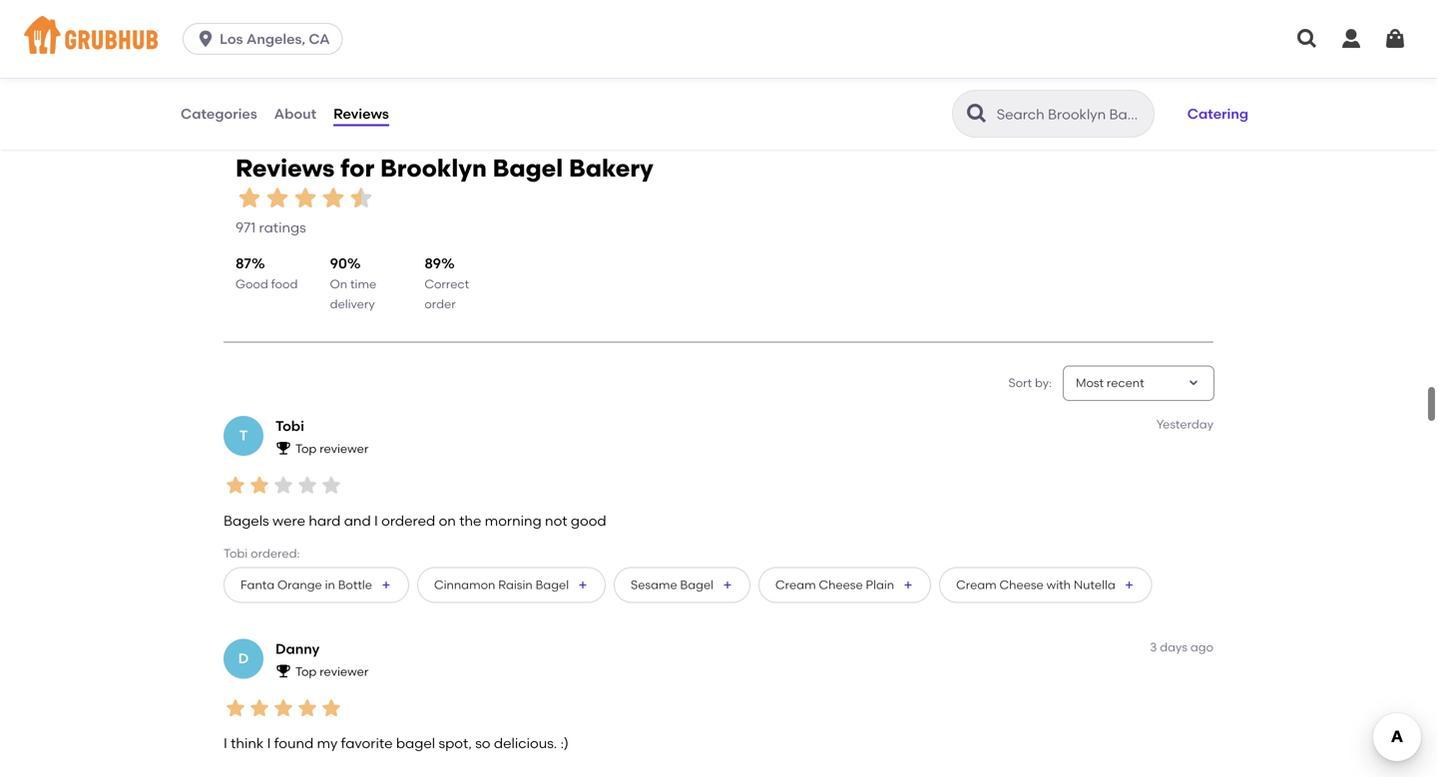 Task type: locate. For each thing, give the bounding box(es) containing it.
1 cheese from the left
[[819, 578, 863, 592]]

reviews up for
[[334, 105, 389, 122]]

plus icon image right nutella
[[1124, 579, 1136, 591]]

tobi for tobi
[[276, 418, 304, 435]]

cream
[[776, 578, 816, 592], [957, 578, 997, 592]]

reviews down about button
[[236, 154, 335, 183]]

0 horizontal spatial cream
[[776, 578, 816, 592]]

971
[[236, 219, 256, 236]]

1 vertical spatial top reviewer
[[296, 665, 369, 679]]

reviewer for tobi
[[320, 442, 369, 456]]

1 vertical spatial reviews
[[236, 154, 335, 183]]

on
[[330, 277, 348, 291]]

plus icon image inside cream cheese plain button
[[903, 579, 915, 591]]

1 top from the top
[[296, 442, 317, 456]]

recent
[[1107, 376, 1145, 390]]

bagel
[[396, 736, 435, 753]]

for
[[341, 154, 375, 183]]

trophy icon image
[[276, 440, 292, 456], [276, 664, 292, 680]]

catering
[[1188, 105, 1249, 122]]

tobi right "t"
[[276, 418, 304, 435]]

days
[[1160, 640, 1188, 655]]

plus icon image inside fanta orange in bottle button
[[380, 579, 392, 591]]

0 vertical spatial top reviewer
[[296, 442, 369, 456]]

0 vertical spatial trophy icon image
[[276, 440, 292, 456]]

delicious.
[[494, 736, 557, 753]]

spot,
[[439, 736, 472, 753]]

on
[[439, 512, 456, 529]]

los
[[220, 30, 243, 47]]

plus icon image inside 'cream cheese with nutella' button
[[1124, 579, 1136, 591]]

0 horizontal spatial cheese
[[819, 578, 863, 592]]

2 horizontal spatial svg image
[[1384, 27, 1408, 51]]

plus icon image right sesame bagel
[[722, 579, 734, 591]]

2 plus icon image from the left
[[577, 579, 589, 591]]

top reviewer up hard
[[296, 442, 369, 456]]

1 vertical spatial tobi
[[224, 547, 248, 561]]

0 horizontal spatial tobi
[[224, 547, 248, 561]]

found
[[274, 736, 314, 753]]

reviews inside button
[[334, 105, 389, 122]]

ordered:
[[251, 547, 300, 561]]

bagel inside button
[[680, 578, 714, 592]]

cheese
[[819, 578, 863, 592], [1000, 578, 1044, 592]]

mi
[[231, 45, 245, 59]]

good
[[236, 277, 268, 291]]

2 horizontal spatial i
[[374, 512, 378, 529]]

raisin
[[498, 578, 533, 592]]

cinnamon raisin bagel button
[[417, 567, 606, 603]]

87
[[236, 255, 252, 272]]

order
[[425, 297, 456, 312]]

orange
[[278, 578, 322, 592]]

20–30 min 1.13 mi
[[209, 27, 268, 59]]

bagel
[[493, 154, 563, 183], [536, 578, 569, 592], [680, 578, 714, 592]]

3 plus icon image from the left
[[722, 579, 734, 591]]

reviews button
[[333, 78, 390, 150]]

food
[[271, 277, 298, 291]]

trophy icon image down danny
[[276, 664, 292, 680]]

sort by:
[[1009, 376, 1052, 390]]

cinnamon
[[434, 578, 496, 592]]

:)
[[561, 736, 569, 753]]

tobi down "bagels"
[[224, 547, 248, 561]]

i right think
[[267, 736, 271, 753]]

and
[[344, 512, 371, 529]]

most
[[1076, 376, 1104, 390]]

plus icon image inside sesame bagel button
[[722, 579, 734, 591]]

cheese left with
[[1000, 578, 1044, 592]]

categories
[[181, 105, 257, 122]]

bagel right raisin
[[536, 578, 569, 592]]

about button
[[273, 78, 318, 150]]

reviewer down danny
[[320, 665, 369, 679]]

plus icon image
[[380, 579, 392, 591], [577, 579, 589, 591], [722, 579, 734, 591], [903, 579, 915, 591], [1124, 579, 1136, 591]]

0 horizontal spatial svg image
[[1296, 27, 1320, 51]]

20–30
[[209, 27, 244, 42]]

90 on time delivery
[[330, 255, 377, 312]]

cream left plain
[[776, 578, 816, 592]]

plus icon image for cream cheese with nutella
[[1124, 579, 1136, 591]]

1 horizontal spatial cream
[[957, 578, 997, 592]]

nutella
[[1074, 578, 1116, 592]]

0 vertical spatial reviews
[[334, 105, 389, 122]]

reviewer up and
[[320, 442, 369, 456]]

2 trophy icon image from the top
[[276, 664, 292, 680]]

1 vertical spatial trophy icon image
[[276, 664, 292, 680]]

los angeles, ca
[[220, 30, 330, 47]]

trophy icon image right "t"
[[276, 440, 292, 456]]

star icon image
[[236, 184, 264, 212], [264, 184, 292, 212], [292, 184, 319, 212], [319, 184, 347, 212], [347, 184, 375, 212], [347, 184, 375, 212], [224, 474, 248, 498], [248, 474, 272, 498], [272, 474, 296, 498], [296, 474, 319, 498], [319, 474, 343, 498], [224, 697, 248, 721], [248, 697, 272, 721], [272, 697, 296, 721], [296, 697, 319, 721], [319, 697, 343, 721]]

971 ratings
[[236, 219, 306, 236]]

angeles,
[[246, 30, 305, 47]]

plus icon image inside cinnamon raisin bagel button
[[577, 579, 589, 591]]

1 horizontal spatial tobi
[[276, 418, 304, 435]]

delivery
[[330, 297, 375, 312]]

were
[[273, 512, 305, 529]]

think
[[231, 736, 264, 753]]

1 trophy icon image from the top
[[276, 440, 292, 456]]

1 plus icon image from the left
[[380, 579, 392, 591]]

sort
[[1009, 376, 1032, 390]]

1 reviewer from the top
[[320, 442, 369, 456]]

i right and
[[374, 512, 378, 529]]

trophy icon image for danny
[[276, 664, 292, 680]]

2 top reviewer from the top
[[296, 665, 369, 679]]

5 plus icon image from the left
[[1124, 579, 1136, 591]]

bagel right sesame
[[680, 578, 714, 592]]

2 reviewer from the top
[[320, 665, 369, 679]]

reviews for reviews for brooklyn bagel bakery
[[236, 154, 335, 183]]

top for tobi
[[296, 442, 317, 456]]

i left think
[[224, 736, 227, 753]]

cream inside 'cream cheese with nutella' button
[[957, 578, 997, 592]]

reviewer
[[320, 442, 369, 456], [320, 665, 369, 679]]

2 cream from the left
[[957, 578, 997, 592]]

trophy icon image for tobi
[[276, 440, 292, 456]]

svg image
[[1296, 27, 1320, 51], [1340, 27, 1364, 51], [1384, 27, 1408, 51]]

cheese left plain
[[819, 578, 863, 592]]

0 vertical spatial reviewer
[[320, 442, 369, 456]]

reviews
[[334, 105, 389, 122], [236, 154, 335, 183]]

1 vertical spatial reviewer
[[320, 665, 369, 679]]

bakery
[[569, 154, 654, 183]]

1 horizontal spatial svg image
[[1340, 27, 1364, 51]]

tobi for tobi ordered:
[[224, 547, 248, 561]]

87 good food
[[236, 255, 298, 291]]

bagel left bakery
[[493, 154, 563, 183]]

so
[[475, 736, 491, 753]]

plus icon image down good
[[577, 579, 589, 591]]

top down danny
[[296, 665, 317, 679]]

1 cream from the left
[[776, 578, 816, 592]]

0 horizontal spatial i
[[224, 736, 227, 753]]

top
[[296, 442, 317, 456], [296, 665, 317, 679]]

i
[[374, 512, 378, 529], [224, 736, 227, 753], [267, 736, 271, 753]]

yesterday
[[1157, 417, 1214, 432]]

plus icon image right plain
[[903, 579, 915, 591]]

main navigation navigation
[[0, 0, 1438, 78]]

favorite
[[341, 736, 393, 753]]

cream cheese plain button
[[759, 567, 932, 603]]

cream left with
[[957, 578, 997, 592]]

cream inside cream cheese plain button
[[776, 578, 816, 592]]

sesame bagel button
[[614, 567, 751, 603]]

good
[[571, 512, 607, 529]]

4 plus icon image from the left
[[903, 579, 915, 591]]

cream for cream cheese plain
[[776, 578, 816, 592]]

plus icon image right bottle on the bottom left
[[380, 579, 392, 591]]

most recent
[[1076, 376, 1145, 390]]

ago
[[1191, 640, 1214, 655]]

top reviewer
[[296, 442, 369, 456], [296, 665, 369, 679]]

1 vertical spatial top
[[296, 665, 317, 679]]

0 vertical spatial top
[[296, 442, 317, 456]]

top right "t"
[[296, 442, 317, 456]]

1 top reviewer from the top
[[296, 442, 369, 456]]

about
[[274, 105, 317, 122]]

1 horizontal spatial cheese
[[1000, 578, 1044, 592]]

by:
[[1035, 376, 1052, 390]]

tobi
[[276, 418, 304, 435], [224, 547, 248, 561]]

plus icon image for cinnamon raisin bagel
[[577, 579, 589, 591]]

0 vertical spatial tobi
[[276, 418, 304, 435]]

Search Brooklyn Bagel Bakery search field
[[995, 105, 1148, 124]]

top reviewer down danny
[[296, 665, 369, 679]]

2 cheese from the left
[[1000, 578, 1044, 592]]

2 top from the top
[[296, 665, 317, 679]]



Task type: vqa. For each thing, say whether or not it's contained in the screenshot.
first the Combo from right
no



Task type: describe. For each thing, give the bounding box(es) containing it.
ca
[[309, 30, 330, 47]]

reviews for reviews
[[334, 105, 389, 122]]

1 horizontal spatial i
[[267, 736, 271, 753]]

cheese for with
[[1000, 578, 1044, 592]]

plus icon image for cream cheese plain
[[903, 579, 915, 591]]

3
[[1151, 640, 1157, 655]]

top reviewer for tobi
[[296, 442, 369, 456]]

fanta
[[241, 578, 275, 592]]

cinnamon raisin bagel
[[434, 578, 569, 592]]

plus icon image for sesame bagel
[[722, 579, 734, 591]]

2 svg image from the left
[[1340, 27, 1364, 51]]

cream cheese with nutella button
[[940, 567, 1153, 603]]

brooklyn
[[380, 154, 487, 183]]

catering button
[[1179, 92, 1258, 136]]

in
[[325, 578, 335, 592]]

top reviewer for danny
[[296, 665, 369, 679]]

hard
[[309, 512, 341, 529]]

bagels
[[224, 512, 269, 529]]

1 svg image from the left
[[1296, 27, 1320, 51]]

89
[[425, 255, 441, 272]]

plain
[[866, 578, 895, 592]]

Sort by: field
[[1076, 375, 1145, 392]]

89 correct order
[[425, 255, 469, 312]]

fanta orange in bottle button
[[224, 567, 409, 603]]

search icon image
[[965, 102, 989, 126]]

not
[[545, 512, 568, 529]]

bagels were hard and i ordered on the morning not good
[[224, 512, 607, 529]]

90
[[330, 255, 347, 272]]

caret down icon image
[[1186, 376, 1202, 392]]

time
[[350, 277, 377, 291]]

sesame bagel
[[631, 578, 714, 592]]

min
[[247, 27, 268, 42]]

d
[[238, 651, 249, 668]]

t
[[239, 428, 248, 444]]

reviewer for danny
[[320, 665, 369, 679]]

i think i found my favorite bagel spot, so delicious. :)
[[224, 736, 569, 753]]

top for danny
[[296, 665, 317, 679]]

cream cheese with nutella
[[957, 578, 1116, 592]]

1.13
[[209, 45, 227, 59]]

morning
[[485, 512, 542, 529]]

ratings
[[259, 219, 306, 236]]

categories button
[[180, 78, 258, 150]]

reviews for brooklyn bagel bakery
[[236, 154, 654, 183]]

cream for cream cheese with nutella
[[957, 578, 997, 592]]

fanta orange in bottle
[[241, 578, 372, 592]]

with
[[1047, 578, 1071, 592]]

ordered
[[382, 512, 436, 529]]

the
[[459, 512, 482, 529]]

plus icon image for fanta orange in bottle
[[380, 579, 392, 591]]

3 svg image from the left
[[1384, 27, 1408, 51]]

cheese for plain
[[819, 578, 863, 592]]

my
[[317, 736, 338, 753]]

los angeles, ca button
[[183, 23, 351, 55]]

bagel inside button
[[536, 578, 569, 592]]

3 days ago
[[1151, 640, 1214, 655]]

danny
[[276, 641, 320, 658]]

correct
[[425, 277, 469, 291]]

svg image
[[196, 29, 216, 49]]

sesame
[[631, 578, 678, 592]]

tobi ordered:
[[224, 547, 300, 561]]

bottle
[[338, 578, 372, 592]]

cream cheese plain
[[776, 578, 895, 592]]



